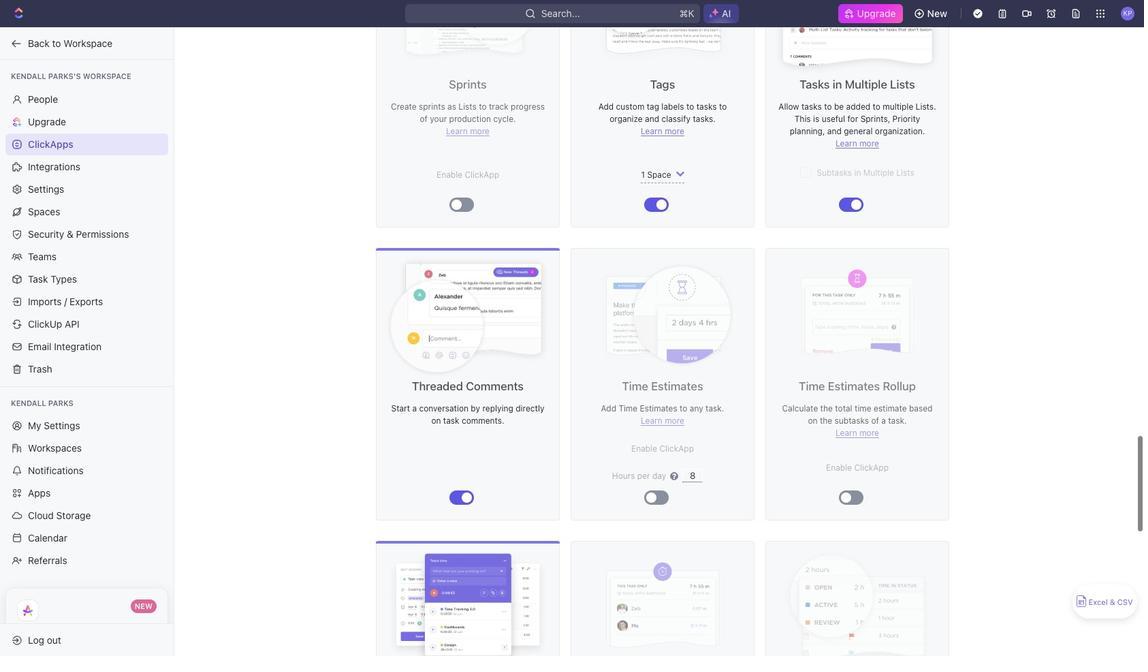 Task type: vqa. For each thing, say whether or not it's contained in the screenshot.
on
yes



Task type: locate. For each thing, give the bounding box(es) containing it.
1 vertical spatial upgrade link
[[5, 111, 168, 133]]

upgrade link left the new button
[[839, 4, 903, 23]]

1 vertical spatial workspace
[[83, 72, 131, 80]]

tasks inside add custom tag labels to tasks to organize and classify tasks. learn more
[[697, 102, 717, 112]]

add inside add custom tag labels to tasks to organize and classify tasks. learn more
[[599, 102, 614, 112]]

workspace up the kendall parks's workspace
[[64, 37, 113, 49]]

upgrade link
[[839, 4, 903, 23], [5, 111, 168, 133]]

to inside 'add time estimates to any task. learn more'
[[680, 403, 688, 414]]

0 horizontal spatial of
[[420, 114, 428, 124]]

create
[[391, 102, 417, 112]]

clickapps
[[28, 138, 73, 150]]

0 horizontal spatial task.
[[706, 403, 725, 414]]

in right subtasks
[[855, 168, 862, 178]]

task. down estimate
[[889, 416, 907, 426]]

1 horizontal spatial a
[[882, 416, 887, 426]]

enable clickapp
[[437, 170, 500, 180], [632, 444, 694, 454], [827, 463, 889, 473]]

1 horizontal spatial of
[[872, 416, 880, 426]]

enable up per
[[632, 444, 658, 454]]

1 horizontal spatial clickapp
[[660, 444, 694, 454]]

learn inside the create sprints as lists to track progress of your production cycle. learn more
[[446, 126, 468, 136]]

subtasks
[[817, 168, 853, 178]]

0 vertical spatial in
[[833, 78, 843, 91]]

planning,
[[790, 126, 826, 136]]

1 vertical spatial enable clickapp
[[632, 444, 694, 454]]

1 vertical spatial clickapp
[[660, 444, 694, 454]]

learn down the tag
[[641, 126, 663, 136]]

learn more link for time estimates
[[641, 416, 685, 426]]

clickapp up day
[[660, 444, 694, 454]]

to inside button
[[52, 37, 61, 49]]

time up "calculate"
[[799, 380, 826, 393]]

None number field
[[683, 469, 703, 483]]

learn more link down production
[[446, 126, 490, 136]]

1 horizontal spatial upgrade
[[858, 7, 897, 19]]

of left your
[[420, 114, 428, 124]]

time inside 'add time estimates to any task. learn more'
[[619, 403, 638, 414]]

more down the classify
[[665, 126, 685, 136]]

of down the time
[[872, 416, 880, 426]]

0 vertical spatial add
[[599, 102, 614, 112]]

add inside 'add time estimates to any task. learn more'
[[601, 403, 617, 414]]

on inside the 'calculate the total time estimate based on the subtasks of a task. learn more'
[[809, 416, 818, 426]]

0 vertical spatial task.
[[706, 403, 725, 414]]

kendall up the my
[[11, 398, 46, 407]]

settings up spaces
[[28, 183, 64, 195]]

2 vertical spatial lists
[[897, 168, 915, 178]]

multiple right subtasks
[[864, 168, 895, 178]]

estimates up the time
[[829, 380, 881, 393]]

upgrade up clickapps
[[28, 116, 66, 127]]

enable clickapp down the create sprints as lists to track progress of your production cycle. learn more
[[437, 170, 500, 180]]

learn down subtasks
[[836, 428, 858, 438]]

sprints
[[449, 78, 487, 91]]

multiple for subtasks
[[864, 168, 895, 178]]

teams
[[28, 250, 57, 262]]

apps link
[[5, 483, 168, 504]]

new
[[928, 7, 948, 19], [135, 602, 153, 611]]

2 vertical spatial clickapp
[[855, 463, 889, 473]]

space
[[648, 170, 672, 180]]

1 horizontal spatial new
[[928, 7, 948, 19]]

by
[[471, 403, 480, 414]]

0 vertical spatial multiple
[[846, 78, 888, 91]]

lists for tasks in multiple lists
[[891, 78, 916, 91]]

workspace inside button
[[64, 37, 113, 49]]

is
[[814, 114, 820, 124]]

1 vertical spatial in
[[855, 168, 862, 178]]

& right security
[[67, 228, 73, 240]]

0 horizontal spatial in
[[833, 78, 843, 91]]

1 vertical spatial &
[[1111, 598, 1116, 607]]

time estimates
[[623, 380, 704, 393]]

hours per day
[[612, 471, 667, 481]]

more down the time estimates
[[665, 416, 685, 426]]

1 horizontal spatial task.
[[889, 416, 907, 426]]

the left subtasks
[[820, 416, 833, 426]]

enable for time estimates rollup
[[827, 463, 853, 473]]

0 horizontal spatial a
[[413, 403, 417, 414]]

a
[[413, 403, 417, 414], [882, 416, 887, 426]]

add custom tag labels to tasks to organize and classify tasks. learn more
[[599, 102, 727, 136]]

add for add custom tag labels to tasks to organize and classify tasks. learn more
[[599, 102, 614, 112]]

api
[[65, 318, 80, 330]]

and inside add custom tag labels to tasks to organize and classify tasks. learn more
[[645, 114, 660, 124]]

0 horizontal spatial new
[[135, 602, 153, 611]]

lists inside the create sprints as lists to track progress of your production cycle. learn more
[[459, 102, 477, 112]]

new inside button
[[928, 7, 948, 19]]

tasks.
[[693, 114, 716, 124]]

1 vertical spatial upgrade
[[28, 116, 66, 127]]

enable down subtasks
[[827, 463, 853, 473]]

threaded
[[412, 380, 463, 393]]

calendar link
[[5, 527, 168, 549]]

on
[[432, 416, 441, 426], [809, 416, 818, 426]]

enable down your
[[437, 170, 463, 180]]

2 on from the left
[[809, 416, 818, 426]]

replying
[[483, 403, 514, 414]]

create sprints as lists to track progress of your production cycle. learn more
[[391, 102, 545, 136]]

learn more link
[[446, 126, 490, 136], [641, 126, 685, 136], [836, 138, 880, 149], [641, 416, 685, 426], [836, 428, 880, 438]]

learn down general
[[836, 138, 858, 149]]

tasks
[[800, 78, 830, 91]]

1 vertical spatial and
[[828, 126, 842, 136]]

upgrade left the new button
[[858, 7, 897, 19]]

0 horizontal spatial upgrade
[[28, 116, 66, 127]]

my
[[28, 420, 41, 431]]

classify
[[662, 114, 691, 124]]

day
[[653, 471, 667, 481]]

learn more link down general
[[836, 138, 880, 149]]

0 vertical spatial workspace
[[64, 37, 113, 49]]

1 horizontal spatial and
[[828, 126, 842, 136]]

more down production
[[470, 126, 490, 136]]

1 tasks from the left
[[697, 102, 717, 112]]

1 horizontal spatial upgrade link
[[839, 4, 903, 23]]

enable
[[437, 170, 463, 180], [632, 444, 658, 454], [827, 463, 853, 473]]

more down subtasks
[[860, 428, 880, 438]]

learn down production
[[446, 126, 468, 136]]

calendar
[[28, 532, 67, 544]]

people
[[28, 93, 58, 105]]

enable for time estimates
[[632, 444, 658, 454]]

0 vertical spatial &
[[67, 228, 73, 240]]

tasks
[[697, 102, 717, 112], [802, 102, 822, 112]]

1 horizontal spatial tasks
[[802, 102, 822, 112]]

1 vertical spatial enable
[[632, 444, 658, 454]]

a inside "start a conversation by replying directly on task comments."
[[413, 403, 417, 414]]

1 vertical spatial the
[[820, 416, 833, 426]]

email integration link
[[5, 336, 168, 357]]

lists for create sprints as lists to track progress of your production cycle. learn more
[[459, 102, 477, 112]]

0 vertical spatial enable
[[437, 170, 463, 180]]

enable clickapp for time estimates
[[632, 444, 694, 454]]

and inside the allow tasks to be added to multiple lists. this is useful for sprints, priority planning, and general organization. learn more
[[828, 126, 842, 136]]

of inside the 'calculate the total time estimate based on the subtasks of a task. learn more'
[[872, 416, 880, 426]]

1 horizontal spatial enable
[[632, 444, 658, 454]]

storage
[[56, 510, 91, 521]]

multiple
[[846, 78, 888, 91], [864, 168, 895, 178]]

on for task
[[432, 416, 441, 426]]

of inside the create sprints as lists to track progress of your production cycle. learn more
[[420, 114, 428, 124]]

& inside 'link'
[[67, 228, 73, 240]]

labels
[[662, 102, 685, 112]]

learn more link down subtasks
[[836, 428, 880, 438]]

time down the time estimates
[[619, 403, 638, 414]]

1 on from the left
[[432, 416, 441, 426]]

tasks up is
[[802, 102, 822, 112]]

organization.
[[876, 126, 926, 136]]

1 vertical spatial a
[[882, 416, 887, 426]]

integration
[[54, 340, 102, 352]]

1 kendall from the top
[[11, 72, 46, 80]]

enable clickapp down the 'calculate the total time estimate based on the subtasks of a task. learn more'
[[827, 463, 889, 473]]

back to workspace button
[[5, 32, 162, 54]]

conversation
[[419, 403, 469, 414]]

in for subtasks
[[855, 168, 862, 178]]

cloud
[[28, 510, 54, 521]]

security & permissions link
[[5, 223, 168, 245]]

0 vertical spatial upgrade
[[858, 7, 897, 19]]

lists up production
[[459, 102, 477, 112]]

lists for subtasks in multiple lists
[[897, 168, 915, 178]]

the left total
[[821, 403, 833, 414]]

kendall up people at top
[[11, 72, 46, 80]]

1 vertical spatial of
[[872, 416, 880, 426]]

0 horizontal spatial enable clickapp
[[437, 170, 500, 180]]

2 horizontal spatial clickapp
[[855, 463, 889, 473]]

estimates down the time estimates
[[640, 403, 678, 414]]

add for add time estimates to any task. learn more
[[601, 403, 617, 414]]

on down conversation
[[432, 416, 441, 426]]

lists up multiple
[[891, 78, 916, 91]]

0 horizontal spatial on
[[432, 416, 441, 426]]

0 horizontal spatial &
[[67, 228, 73, 240]]

enable clickapp for time estimates rollup
[[827, 463, 889, 473]]

0 vertical spatial and
[[645, 114, 660, 124]]

kendall for people
[[11, 72, 46, 80]]

2 vertical spatial enable
[[827, 463, 853, 473]]

the
[[821, 403, 833, 414], [820, 416, 833, 426]]

1 horizontal spatial enable clickapp
[[632, 444, 694, 454]]

workspace for back to workspace
[[64, 37, 113, 49]]

/
[[64, 295, 67, 307]]

settings
[[28, 183, 64, 195], [44, 420, 80, 431]]

2 tasks from the left
[[802, 102, 822, 112]]

learn more link down the time estimates
[[641, 416, 685, 426]]

tasks up tasks.
[[697, 102, 717, 112]]

1 vertical spatial kendall
[[11, 398, 46, 407]]

1 horizontal spatial in
[[855, 168, 862, 178]]

on inside "start a conversation by replying directly on task comments."
[[432, 416, 441, 426]]

workspace up 'people' "link"
[[83, 72, 131, 80]]

2 horizontal spatial enable clickapp
[[827, 463, 889, 473]]

total
[[836, 403, 853, 414]]

clickapp down the 'calculate the total time estimate based on the subtasks of a task. learn more'
[[855, 463, 889, 473]]

cycle.
[[494, 114, 516, 124]]

learn more link down the classify
[[641, 126, 685, 136]]

kp button
[[1118, 3, 1139, 25]]

1 vertical spatial multiple
[[864, 168, 895, 178]]

to
[[52, 37, 61, 49], [479, 102, 487, 112], [687, 102, 695, 112], [720, 102, 727, 112], [825, 102, 833, 112], [873, 102, 881, 112], [680, 403, 688, 414]]

lists.
[[916, 102, 937, 112]]

clickapp down production
[[465, 170, 500, 180]]

multiple up "added"
[[846, 78, 888, 91]]

more inside add custom tag labels to tasks to organize and classify tasks. learn more
[[665, 126, 685, 136]]

0 horizontal spatial enable
[[437, 170, 463, 180]]

0 vertical spatial kendall
[[11, 72, 46, 80]]

0 vertical spatial clickapp
[[465, 170, 500, 180]]

parks
[[48, 398, 73, 407]]

comments.
[[462, 416, 505, 426]]

1 horizontal spatial &
[[1111, 598, 1116, 607]]

2 vertical spatial enable clickapp
[[827, 463, 889, 473]]

1 vertical spatial task.
[[889, 416, 907, 426]]

0 vertical spatial lists
[[891, 78, 916, 91]]

2 kendall from the top
[[11, 398, 46, 407]]

0 horizontal spatial tasks
[[697, 102, 717, 112]]

imports
[[28, 295, 62, 307]]

1 vertical spatial add
[[601, 403, 617, 414]]

upgrade link down 'people' "link"
[[5, 111, 168, 133]]

2 horizontal spatial enable
[[827, 463, 853, 473]]

out
[[47, 634, 61, 646]]

trash
[[28, 363, 52, 374]]

enable clickapp up day
[[632, 444, 694, 454]]

any
[[690, 403, 704, 414]]

exports
[[70, 295, 103, 307]]

allow
[[779, 102, 800, 112]]

and down useful
[[828, 126, 842, 136]]

a right start at the bottom left of page
[[413, 403, 417, 414]]

cloud storage link
[[5, 505, 168, 527]]

& left csv
[[1111, 598, 1116, 607]]

settings down the parks
[[44, 420, 80, 431]]

on down "calculate"
[[809, 416, 818, 426]]

1 horizontal spatial on
[[809, 416, 818, 426]]

a down estimate
[[882, 416, 887, 426]]

estimate
[[874, 403, 908, 414]]

0 vertical spatial new
[[928, 7, 948, 19]]

time up 'add time estimates to any task. learn more'
[[623, 380, 649, 393]]

estimates up any
[[652, 380, 704, 393]]

and down the tag
[[645, 114, 660, 124]]

task
[[28, 273, 48, 285]]

of
[[420, 114, 428, 124], [872, 416, 880, 426]]

learn down the time estimates
[[641, 416, 663, 426]]

security
[[28, 228, 64, 240]]

my settings link
[[5, 415, 168, 437]]

estimates inside 'add time estimates to any task. learn more'
[[640, 403, 678, 414]]

more down general
[[860, 138, 880, 149]]

0 vertical spatial of
[[420, 114, 428, 124]]

notifications
[[28, 465, 84, 476]]

sprints
[[419, 102, 445, 112]]

0 vertical spatial a
[[413, 403, 417, 414]]

task. right any
[[706, 403, 725, 414]]

tags
[[651, 78, 676, 91]]

0 horizontal spatial and
[[645, 114, 660, 124]]

csv
[[1118, 598, 1134, 607]]

estimates
[[652, 380, 704, 393], [829, 380, 881, 393], [640, 403, 678, 414]]

& for csv
[[1111, 598, 1116, 607]]

in up be
[[833, 78, 843, 91]]

lists down the organization.
[[897, 168, 915, 178]]

1 vertical spatial lists
[[459, 102, 477, 112]]



Task type: describe. For each thing, give the bounding box(es) containing it.
0 vertical spatial enable clickapp
[[437, 170, 500, 180]]

allow tasks to be added to multiple lists. this is useful for sprints, priority planning, and general organization. learn more
[[779, 102, 937, 149]]

kp
[[1124, 9, 1133, 17]]

spaces
[[28, 205, 60, 217]]

task. inside the 'calculate the total time estimate based on the subtasks of a task. learn more'
[[889, 416, 907, 426]]

estimates for time estimates
[[652, 380, 704, 393]]

to inside the create sprints as lists to track progress of your production cycle. learn more
[[479, 102, 487, 112]]

task types link
[[5, 268, 168, 290]]

parks's
[[48, 72, 81, 80]]

1 vertical spatial settings
[[44, 420, 80, 431]]

clickup api link
[[5, 313, 168, 335]]

imports / exports link
[[5, 291, 168, 312]]

add time estimates to any task. learn more
[[601, 403, 725, 426]]

kendall parks
[[11, 398, 73, 407]]

tag
[[647, 102, 660, 112]]

custom
[[616, 102, 645, 112]]

0 vertical spatial upgrade link
[[839, 4, 903, 23]]

directly
[[516, 403, 545, 414]]

useful
[[822, 114, 846, 124]]

excel & csv link
[[1073, 585, 1138, 619]]

0 vertical spatial settings
[[28, 183, 64, 195]]

progress
[[511, 102, 545, 112]]

this
[[795, 114, 811, 124]]

more inside the create sprints as lists to track progress of your production cycle. learn more
[[470, 126, 490, 136]]

1 vertical spatial new
[[135, 602, 153, 611]]

referrals link
[[5, 550, 168, 572]]

log out button
[[5, 629, 162, 651]]

clickapp for time estimates
[[660, 444, 694, 454]]

task
[[444, 416, 460, 426]]

back
[[28, 37, 50, 49]]

calculate
[[783, 403, 819, 414]]

trash link
[[5, 358, 168, 380]]

more inside 'add time estimates to any task. learn more'
[[665, 416, 685, 426]]

apps
[[28, 487, 51, 499]]

calculate the total time estimate based on the subtasks of a task. learn more
[[783, 403, 933, 438]]

email integration
[[28, 340, 102, 352]]

ai
[[722, 7, 732, 19]]

clickapp for time estimates rollup
[[855, 463, 889, 473]]

log
[[28, 634, 44, 646]]

kendall for my settings
[[11, 398, 46, 407]]

learn inside the 'calculate the total time estimate based on the subtasks of a task. learn more'
[[836, 428, 858, 438]]

multiple
[[883, 102, 914, 112]]

on for the
[[809, 416, 818, 426]]

task. inside 'add time estimates to any task. learn more'
[[706, 403, 725, 414]]

in for tasks
[[833, 78, 843, 91]]

threaded comments
[[412, 380, 524, 393]]

added
[[847, 102, 871, 112]]

back to workspace
[[28, 37, 113, 49]]

workspaces
[[28, 442, 82, 454]]

sprints,
[[861, 114, 891, 124]]

start a conversation by replying directly on task comments.
[[392, 403, 545, 426]]

& for permissions
[[67, 228, 73, 240]]

learn inside the allow tasks to be added to multiple lists. this is useful for sprints, priority planning, and general organization. learn more
[[836, 138, 858, 149]]

excel
[[1089, 598, 1109, 607]]

learn more link for tasks in multiple lists
[[836, 138, 880, 149]]

learn inside 'add time estimates to any task. learn more'
[[641, 416, 663, 426]]

based
[[910, 403, 933, 414]]

search...
[[542, 7, 581, 19]]

clickapps link
[[5, 133, 168, 155]]

kendall parks's workspace
[[11, 72, 131, 80]]

ai button
[[704, 4, 739, 23]]

people link
[[5, 88, 168, 110]]

settings link
[[5, 178, 168, 200]]

subtasks in multiple lists
[[817, 168, 915, 178]]

track
[[489, 102, 509, 112]]

1 space
[[642, 170, 672, 180]]

task types
[[28, 273, 77, 285]]

spaces link
[[5, 201, 168, 223]]

excel & csv
[[1089, 598, 1134, 607]]

0 horizontal spatial upgrade link
[[5, 111, 168, 133]]

estimates for time estimates rollup
[[829, 380, 881, 393]]

time for time estimates rollup
[[799, 380, 826, 393]]

referrals
[[28, 555, 67, 566]]

permissions
[[76, 228, 129, 240]]

time for time estimates
[[623, 380, 649, 393]]

your
[[430, 114, 447, 124]]

clickup api
[[28, 318, 80, 330]]

multiple for tasks
[[846, 78, 888, 91]]

priority
[[893, 114, 921, 124]]

integrations
[[28, 160, 80, 172]]

workspace for kendall parks's workspace
[[83, 72, 131, 80]]

notifications link
[[5, 460, 168, 482]]

more inside the 'calculate the total time estimate based on the subtasks of a task. learn more'
[[860, 428, 880, 438]]

more inside the allow tasks to be added to multiple lists. this is useful for sprints, priority planning, and general organization. learn more
[[860, 138, 880, 149]]

a inside the 'calculate the total time estimate based on the subtasks of a task. learn more'
[[882, 416, 887, 426]]

security & permissions
[[28, 228, 129, 240]]

workspaces link
[[5, 438, 168, 459]]

organize
[[610, 114, 643, 124]]

new button
[[909, 3, 956, 25]]

⌘k
[[680, 7, 695, 19]]

per
[[638, 471, 651, 481]]

learn more link for time estimates rollup
[[836, 428, 880, 438]]

tasks inside the allow tasks to be added to multiple lists. this is useful for sprints, priority planning, and general organization. learn more
[[802, 102, 822, 112]]

hours
[[612, 471, 635, 481]]

learn inside add custom tag labels to tasks to organize and classify tasks. learn more
[[641, 126, 663, 136]]

0 vertical spatial the
[[821, 403, 833, 414]]

clickup
[[28, 318, 62, 330]]

email
[[28, 340, 51, 352]]

integrations link
[[5, 156, 168, 178]]

1
[[642, 170, 645, 180]]

types
[[51, 273, 77, 285]]

cloud storage
[[28, 510, 91, 521]]

0 horizontal spatial clickapp
[[465, 170, 500, 180]]



